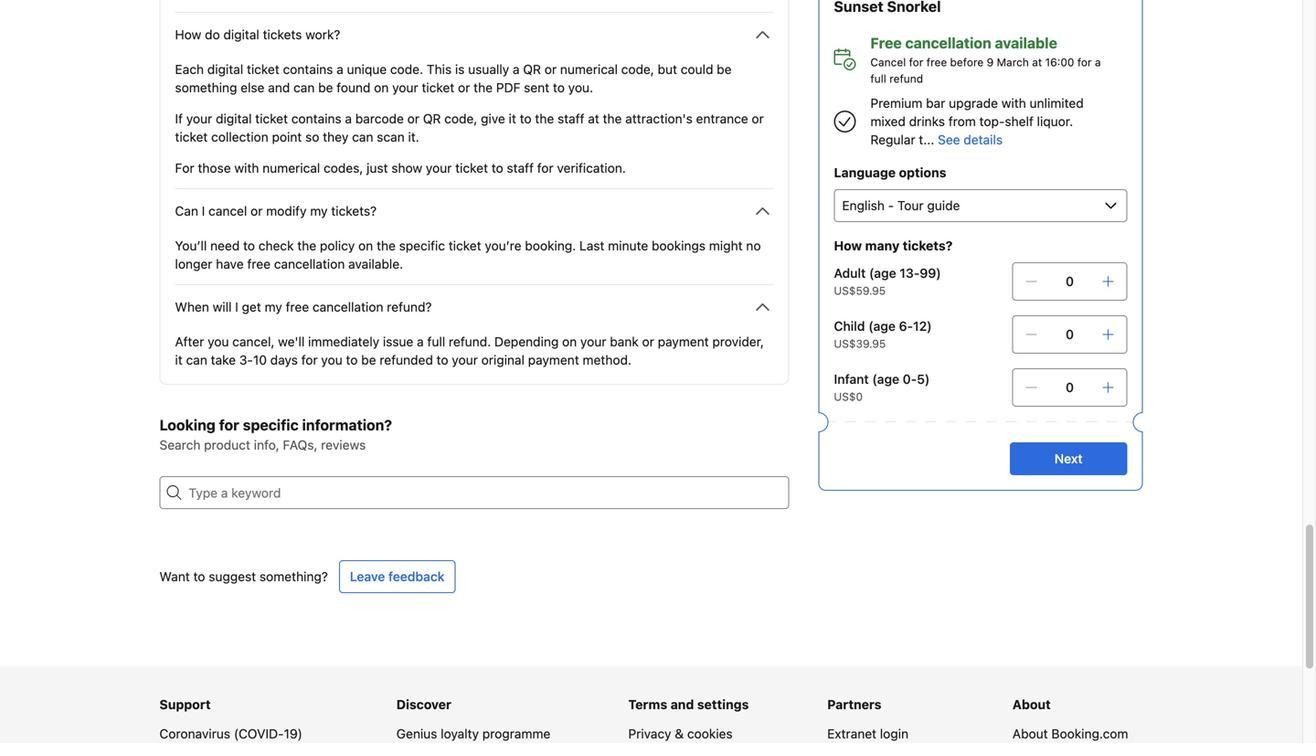 Task type: vqa. For each thing, say whether or not it's contained in the screenshot.
United States of America related to apartment
no



Task type: locate. For each thing, give the bounding box(es) containing it.
for those with numerical codes, just show your ticket to staff for verification.
[[175, 160, 626, 176]]

digital inside "how do digital tickets work?" dropdown button
[[223, 27, 259, 42]]

digital
[[223, 27, 259, 42], [207, 62, 243, 77], [216, 111, 252, 126]]

1 vertical spatial how
[[834, 238, 862, 253]]

2 vertical spatial 0
[[1066, 380, 1074, 395]]

digital up something
[[207, 62, 243, 77]]

a right 16:00
[[1095, 56, 1101, 69]]

to down immediately at the top left of page
[[346, 352, 358, 367]]

3-
[[239, 352, 253, 367]]

barcode
[[355, 111, 404, 126]]

1 horizontal spatial payment
[[658, 334, 709, 349]]

2 vertical spatial digital
[[216, 111, 252, 126]]

(age
[[869, 266, 896, 281], [869, 319, 896, 334], [872, 372, 900, 387]]

how do digital tickets work? element
[[175, 46, 774, 177]]

ticket down can i cancel or modify my tickets? dropdown button
[[449, 238, 481, 253]]

0 vertical spatial digital
[[223, 27, 259, 42]]

1 horizontal spatial be
[[361, 352, 376, 367]]

0 horizontal spatial tickets?
[[331, 203, 377, 218]]

payment left provider,
[[658, 334, 709, 349]]

1 horizontal spatial code,
[[621, 62, 654, 77]]

cancellation inside you'll need to check the policy on the specific ticket you're booking. last minute bookings might no longer have free cancellation available.
[[274, 256, 345, 271]]

3 0 from the top
[[1066, 380, 1074, 395]]

1 horizontal spatial on
[[374, 80, 389, 95]]

1 horizontal spatial qr
[[523, 62, 541, 77]]

0 horizontal spatial full
[[427, 334, 445, 349]]

can left found
[[293, 80, 315, 95]]

i right will
[[235, 299, 238, 314]]

0
[[1066, 274, 1074, 289], [1066, 327, 1074, 342], [1066, 380, 1074, 395]]

my right modify in the top left of the page
[[310, 203, 328, 218]]

options
[[899, 165, 946, 180]]

or right bank
[[642, 334, 654, 349]]

refund
[[890, 72, 923, 85]]

a
[[1095, 56, 1101, 69], [337, 62, 343, 77], [513, 62, 520, 77], [345, 111, 352, 126], [417, 334, 424, 349]]

or up 'sent'
[[545, 62, 557, 77]]

1 horizontal spatial i
[[235, 299, 238, 314]]

genius loyalty programme link
[[396, 726, 551, 741]]

loyalty
[[441, 726, 479, 741]]

1 vertical spatial be
[[318, 80, 333, 95]]

on down the unique
[[374, 80, 389, 95]]

if your digital ticket contains a barcode or qr code, give it to the staff at the attraction's entrance or ticket collection point so they can scan it.
[[175, 111, 764, 144]]

0 vertical spatial tickets?
[[331, 203, 377, 218]]

cancellation down policy in the top left of the page
[[274, 256, 345, 271]]

premium bar upgrade with unlimited mixed drinks from top-shelf liquor. regular t...
[[871, 96, 1084, 147]]

longer
[[175, 256, 212, 271]]

1 horizontal spatial how
[[834, 238, 862, 253]]

1 horizontal spatial you
[[321, 352, 343, 367]]

specific up available.
[[399, 238, 445, 253]]

or right cancel
[[251, 203, 263, 218]]

2 vertical spatial be
[[361, 352, 376, 367]]

0 horizontal spatial and
[[268, 80, 290, 95]]

qr inside if your digital ticket contains a barcode or qr code, give it to the staff at the attraction's entrance or ticket collection point so they can scan it.
[[423, 111, 441, 126]]

will
[[213, 299, 232, 314]]

can down the barcode
[[352, 129, 373, 144]]

1 vertical spatial i
[[235, 299, 238, 314]]

when will i get my free cancellation refund?
[[175, 299, 432, 314]]

0 horizontal spatial on
[[358, 238, 373, 253]]

before
[[950, 56, 984, 69]]

at inside if your digital ticket contains a barcode or qr code, give it to the staff at the attraction's entrance or ticket collection point so they can scan it.
[[588, 111, 599, 126]]

available.
[[348, 256, 403, 271]]

numerical down point
[[263, 160, 320, 176]]

2 vertical spatial on
[[562, 334, 577, 349]]

full inside "free cancellation available cancel for free before 9 march at 16:00 for a full refund"
[[871, 72, 887, 85]]

so
[[305, 129, 319, 144]]

full down cancel
[[871, 72, 887, 85]]

1 horizontal spatial at
[[1032, 56, 1042, 69]]

about
[[1013, 697, 1051, 712], [1013, 726, 1048, 741]]

privacy
[[628, 726, 671, 741]]

0-
[[903, 372, 917, 387]]

digital inside if your digital ticket contains a barcode or qr code, give it to the staff at the attraction's entrance or ticket collection point so they can scan it.
[[216, 111, 252, 126]]

0 vertical spatial on
[[374, 80, 389, 95]]

1 horizontal spatial numerical
[[560, 62, 618, 77]]

tickets?
[[331, 203, 377, 218], [903, 238, 953, 253]]

tickets? up 99)
[[903, 238, 953, 253]]

code,
[[621, 62, 654, 77], [444, 111, 477, 126]]

0 vertical spatial be
[[717, 62, 732, 77]]

digital up collection
[[216, 111, 252, 126]]

cancellation
[[905, 34, 992, 52], [274, 256, 345, 271], [313, 299, 383, 314]]

for right the days at the top of page
[[301, 352, 318, 367]]

0 vertical spatial free
[[927, 56, 947, 69]]

can inside if your digital ticket contains a barcode or qr code, give it to the staff at the attraction's entrance or ticket collection point so they can scan it.
[[352, 129, 373, 144]]

1 vertical spatial staff
[[507, 160, 534, 176]]

how inside dropdown button
[[175, 27, 201, 42]]

0 vertical spatial specific
[[399, 238, 445, 253]]

1 horizontal spatial specific
[[399, 238, 445, 253]]

get
[[242, 299, 261, 314]]

partners
[[827, 697, 882, 712]]

staff up can i cancel or modify my tickets? dropdown button
[[507, 160, 534, 176]]

0 vertical spatial i
[[202, 203, 205, 218]]

numerical up you.
[[560, 62, 618, 77]]

0 vertical spatial staff
[[558, 111, 585, 126]]

staff down you.
[[558, 111, 585, 126]]

or
[[545, 62, 557, 77], [458, 80, 470, 95], [407, 111, 420, 126], [752, 111, 764, 126], [251, 203, 263, 218], [642, 334, 654, 349]]

1 vertical spatial qr
[[423, 111, 441, 126]]

with down collection
[[234, 160, 259, 176]]

bookings
[[652, 238, 706, 253]]

code, left give at the left top
[[444, 111, 477, 126]]

entrance
[[696, 111, 748, 126]]

contains inside each digital ticket contains a unique code. this is usually a qr or numerical code, but could be something else and can be found on your ticket or the pdf sent to you.
[[283, 62, 333, 77]]

0 horizontal spatial free
[[247, 256, 271, 271]]

0 vertical spatial payment
[[658, 334, 709, 349]]

unlimited
[[1030, 96, 1084, 111]]

no
[[746, 238, 761, 253]]

at inside "free cancellation available cancel for free before 9 march at 16:00 for a full refund"
[[1032, 56, 1042, 69]]

free inside "free cancellation available cancel for free before 9 march at 16:00 for a full refund"
[[927, 56, 947, 69]]

1 vertical spatial about
[[1013, 726, 1048, 741]]

(covid-
[[234, 726, 284, 741]]

and up privacy & cookies link
[[671, 697, 694, 712]]

for inside looking for specific information? search product info, faqs, reviews
[[219, 416, 239, 434]]

need
[[210, 238, 240, 253]]

how up adult
[[834, 238, 862, 253]]

with inside how do digital tickets work? element
[[234, 160, 259, 176]]

work?
[[305, 27, 340, 42]]

your down code. at the left of page
[[392, 80, 418, 95]]

2 about from the top
[[1013, 726, 1048, 741]]

0 horizontal spatial numerical
[[263, 160, 320, 176]]

each digital ticket contains a unique code. this is usually a qr or numerical code, but could be something else and can be found on your ticket or the pdf sent to you.
[[175, 62, 732, 95]]

on inside each digital ticket contains a unique code. this is usually a qr or numerical code, but could be something else and can be found on your ticket or the pdf sent to you.
[[374, 80, 389, 95]]

at
[[1032, 56, 1042, 69], [588, 111, 599, 126]]

march
[[997, 56, 1029, 69]]

1 horizontal spatial full
[[871, 72, 887, 85]]

(age for adult
[[869, 266, 896, 281]]

at down available
[[1032, 56, 1042, 69]]

1 horizontal spatial free
[[286, 299, 309, 314]]

you down immediately at the top left of page
[[321, 352, 343, 367]]

qr down each digital ticket contains a unique code. this is usually a qr or numerical code, but could be something else and can be found on your ticket or the pdf sent to you. at the top
[[423, 111, 441, 126]]

language options
[[834, 165, 946, 180]]

cancellation up before in the right of the page
[[905, 34, 992, 52]]

1 horizontal spatial staff
[[558, 111, 585, 126]]

0 vertical spatial qr
[[523, 62, 541, 77]]

be down immediately at the top left of page
[[361, 352, 376, 367]]

0 horizontal spatial qr
[[423, 111, 441, 126]]

staff inside if your digital ticket contains a barcode or qr code, give it to the staff at the attraction's entrance or ticket collection point so they can scan it.
[[558, 111, 585, 126]]

ticket inside you'll need to check the policy on the specific ticket you're booking. last minute bookings might no longer have free cancellation available.
[[449, 238, 481, 253]]

1 vertical spatial specific
[[243, 416, 299, 434]]

1 vertical spatial it
[[175, 352, 183, 367]]

cancel,
[[232, 334, 275, 349]]

for left verification.
[[537, 160, 554, 176]]

(age inside child (age 6-12) us$39.95
[[869, 319, 896, 334]]

child
[[834, 319, 865, 334]]

to inside each digital ticket contains a unique code. this is usually a qr or numerical code, but could be something else and can be found on your ticket or the pdf sent to you.
[[553, 80, 565, 95]]

1 horizontal spatial with
[[1002, 96, 1026, 111]]

0 horizontal spatial i
[[202, 203, 205, 218]]

how
[[175, 27, 201, 42], [834, 238, 862, 253]]

1 vertical spatial contains
[[291, 111, 342, 126]]

1 horizontal spatial can
[[293, 80, 315, 95]]

1 vertical spatial can
[[352, 129, 373, 144]]

about booking.com link
[[1013, 726, 1128, 741]]

0 horizontal spatial my
[[265, 299, 282, 314]]

1 0 from the top
[[1066, 274, 1074, 289]]

it down after
[[175, 352, 183, 367]]

1 vertical spatial full
[[427, 334, 445, 349]]

0 horizontal spatial can
[[186, 352, 207, 367]]

1 vertical spatial (age
[[869, 319, 896, 334]]

or down is
[[458, 80, 470, 95]]

full left the 'refund.'
[[427, 334, 445, 349]]

0 horizontal spatial how
[[175, 27, 201, 42]]

1 horizontal spatial and
[[671, 697, 694, 712]]

your right if
[[186, 111, 212, 126]]

1 vertical spatial 0
[[1066, 327, 1074, 342]]

privacy & cookies
[[628, 726, 733, 741]]

1 vertical spatial free
[[247, 256, 271, 271]]

10
[[253, 352, 267, 367]]

1 vertical spatial cancellation
[[274, 256, 345, 271]]

how for how do digital tickets work?
[[175, 27, 201, 42]]

0 vertical spatial 0
[[1066, 274, 1074, 289]]

the down 'sent'
[[535, 111, 554, 126]]

with up shelf
[[1002, 96, 1026, 111]]

1 vertical spatial my
[[265, 299, 282, 314]]

to right refunded
[[437, 352, 448, 367]]

0 horizontal spatial with
[[234, 160, 259, 176]]

how do digital tickets work?
[[175, 27, 340, 42]]

0 for child (age 6-12)
[[1066, 327, 1074, 342]]

last
[[580, 238, 605, 253]]

to right need
[[243, 238, 255, 253]]

i inside can i cancel or modify my tickets? dropdown button
[[202, 203, 205, 218]]

0 vertical spatial can
[[293, 80, 315, 95]]

0 horizontal spatial specific
[[243, 416, 299, 434]]

1 vertical spatial on
[[358, 238, 373, 253]]

premium
[[871, 96, 923, 111]]

0 horizontal spatial you
[[208, 334, 229, 349]]

0 vertical spatial at
[[1032, 56, 1042, 69]]

the
[[474, 80, 493, 95], [535, 111, 554, 126], [603, 111, 622, 126], [297, 238, 316, 253], [377, 238, 396, 253]]

genius loyalty programme
[[396, 726, 551, 741]]

16:00
[[1045, 56, 1074, 69]]

payment down depending
[[528, 352, 579, 367]]

2 horizontal spatial can
[[352, 129, 373, 144]]

it inside if your digital ticket contains a barcode or qr code, give it to the staff at the attraction's entrance or ticket collection point so they can scan it.
[[509, 111, 516, 126]]

can inside after you cancel, we'll immediately issue a full refund. depending on your bank or payment provider, it can take 3-10 days for you to be refunded to your original payment method.
[[186, 352, 207, 367]]

can i cancel or modify my tickets? button
[[175, 200, 774, 222]]

0 vertical spatial with
[[1002, 96, 1026, 111]]

your inside if your digital ticket contains a barcode or qr code, give it to the staff at the attraction's entrance or ticket collection point so they can scan it.
[[186, 111, 212, 126]]

on
[[374, 80, 389, 95], [358, 238, 373, 253], [562, 334, 577, 349]]

free left before in the right of the page
[[927, 56, 947, 69]]

free down check
[[247, 256, 271, 271]]

digital right do
[[223, 27, 259, 42]]

those
[[198, 160, 231, 176]]

give
[[481, 111, 505, 126]]

for inside how do digital tickets work? element
[[537, 160, 554, 176]]

0 vertical spatial and
[[268, 80, 290, 95]]

free inside dropdown button
[[286, 299, 309, 314]]

the left attraction's at top
[[603, 111, 622, 126]]

or up it.
[[407, 111, 420, 126]]

leave feedback
[[350, 569, 445, 584]]

immediately
[[308, 334, 379, 349]]

free up we'll
[[286, 299, 309, 314]]

2 vertical spatial can
[[186, 352, 207, 367]]

1 horizontal spatial it
[[509, 111, 516, 126]]

2 vertical spatial cancellation
[[313, 299, 383, 314]]

and right "else" on the top left
[[268, 80, 290, 95]]

a up the pdf
[[513, 62, 520, 77]]

on inside after you cancel, we'll immediately issue a full refund. depending on your bank or payment provider, it can take 3-10 days for you to be refunded to your original payment method.
[[562, 334, 577, 349]]

or inside dropdown button
[[251, 203, 263, 218]]

upgrade
[[949, 96, 998, 111]]

0 horizontal spatial code,
[[444, 111, 477, 126]]

(age inside infant (age 0-5) us$0
[[872, 372, 900, 387]]

2 vertical spatial (age
[[872, 372, 900, 387]]

for up refund
[[909, 56, 924, 69]]

ticket down if your digital ticket contains a barcode or qr code, give it to the staff at the attraction's entrance or ticket collection point so they can scan it.
[[455, 160, 488, 176]]

specific inside looking for specific information? search product info, faqs, reviews
[[243, 416, 299, 434]]

to
[[553, 80, 565, 95], [520, 111, 532, 126], [492, 160, 503, 176], [243, 238, 255, 253], [346, 352, 358, 367], [437, 352, 448, 367], [193, 569, 205, 584]]

2 horizontal spatial free
[[927, 56, 947, 69]]

specific up info,
[[243, 416, 299, 434]]

details
[[964, 132, 1003, 147]]

contains up the so
[[291, 111, 342, 126]]

payment
[[658, 334, 709, 349], [528, 352, 579, 367]]

0 vertical spatial how
[[175, 27, 201, 42]]

digital for do
[[223, 27, 259, 42]]

0 horizontal spatial payment
[[528, 352, 579, 367]]

be right could
[[717, 62, 732, 77]]

next
[[1055, 451, 1083, 466]]

1 vertical spatial and
[[671, 697, 694, 712]]

tickets
[[263, 27, 302, 42]]

want
[[160, 569, 190, 584]]

specific inside you'll need to check the policy on the specific ticket you're booking. last minute bookings might no longer have free cancellation available.
[[399, 238, 445, 253]]

the down usually
[[474, 80, 493, 95]]

(age left 13-
[[869, 266, 896, 281]]

1 vertical spatial at
[[588, 111, 599, 126]]

free inside you'll need to check the policy on the specific ticket you're booking. last minute bookings might no longer have free cancellation available.
[[247, 256, 271, 271]]

you up 'take'
[[208, 334, 229, 349]]

about left booking.com
[[1013, 726, 1048, 741]]

(age left 6-
[[869, 319, 896, 334]]

after you cancel, we'll immediately issue a full refund. depending on your bank or payment provider, it can take 3-10 days for you to be refunded to your original payment method.
[[175, 334, 764, 367]]

(age inside adult (age 13-99) us$59.95
[[869, 266, 896, 281]]

full
[[871, 72, 887, 85], [427, 334, 445, 349]]

suggest
[[209, 569, 256, 584]]

qr up 'sent'
[[523, 62, 541, 77]]

a right issue
[[417, 334, 424, 349]]

to right want
[[193, 569, 205, 584]]

1 vertical spatial with
[[234, 160, 259, 176]]

contains down the work? on the top
[[283, 62, 333, 77]]

can inside each digital ticket contains a unique code. this is usually a qr or numerical code, but could be something else and can be found on your ticket or the pdf sent to you.
[[293, 80, 315, 95]]

can
[[293, 80, 315, 95], [352, 129, 373, 144], [186, 352, 207, 367]]

be left found
[[318, 80, 333, 95]]

0 vertical spatial it
[[509, 111, 516, 126]]

0 horizontal spatial it
[[175, 352, 183, 367]]

your right show
[[426, 160, 452, 176]]

1 horizontal spatial my
[[310, 203, 328, 218]]

this
[[427, 62, 452, 77]]

1 vertical spatial numerical
[[263, 160, 320, 176]]

1 about from the top
[[1013, 697, 1051, 712]]

0 vertical spatial numerical
[[560, 62, 618, 77]]

0 horizontal spatial at
[[588, 111, 599, 126]]

at down you.
[[588, 111, 599, 126]]

2 horizontal spatial on
[[562, 334, 577, 349]]

on up available.
[[358, 238, 373, 253]]

do
[[205, 27, 220, 42]]

numerical inside each digital ticket contains a unique code. this is usually a qr or numerical code, but could be something else and can be found on your ticket or the pdf sent to you.
[[560, 62, 618, 77]]

2 0 from the top
[[1066, 327, 1074, 342]]

about for about booking.com
[[1013, 726, 1048, 741]]

cancellation up immediately at the top left of page
[[313, 299, 383, 314]]

0 vertical spatial code,
[[621, 62, 654, 77]]

99)
[[920, 266, 941, 281]]

0 vertical spatial cancellation
[[905, 34, 992, 52]]

my right get
[[265, 299, 282, 314]]

(age left the 0-
[[872, 372, 900, 387]]

tickets? up policy in the top left of the page
[[331, 203, 377, 218]]

to right give at the left top
[[520, 111, 532, 126]]

2 vertical spatial free
[[286, 299, 309, 314]]

a up they
[[345, 111, 352, 126]]

1 vertical spatial digital
[[207, 62, 243, 77]]

discover
[[396, 697, 451, 712]]

to left you.
[[553, 80, 565, 95]]

how left do
[[175, 27, 201, 42]]

leave feedback button
[[339, 560, 456, 593]]

qr inside each digital ticket contains a unique code. this is usually a qr or numerical code, but could be something else and can be found on your ticket or the pdf sent to you.
[[523, 62, 541, 77]]

it.
[[408, 129, 419, 144]]

regular
[[871, 132, 916, 147]]

about up about booking.com
[[1013, 697, 1051, 712]]

it right give at the left top
[[509, 111, 516, 126]]

on right depending
[[562, 334, 577, 349]]

my inside can i cancel or modify my tickets? dropdown button
[[310, 203, 328, 218]]

programme
[[482, 726, 551, 741]]

code, left but
[[621, 62, 654, 77]]

i right can
[[202, 203, 205, 218]]

with
[[1002, 96, 1026, 111], [234, 160, 259, 176]]

for up product
[[219, 416, 239, 434]]

0 vertical spatial full
[[871, 72, 887, 85]]

numerical
[[560, 62, 618, 77], [263, 160, 320, 176]]

my inside when will i get my free cancellation refund? dropdown button
[[265, 299, 282, 314]]

be inside after you cancel, we'll immediately issue a full refund. depending on your bank or payment provider, it can take 3-10 days for you to be refunded to your original payment method.
[[361, 352, 376, 367]]

0 vertical spatial my
[[310, 203, 328, 218]]

0 vertical spatial about
[[1013, 697, 1051, 712]]

can down after
[[186, 352, 207, 367]]



Task type: describe. For each thing, give the bounding box(es) containing it.
for inside after you cancel, we'll immediately issue a full refund. depending on your bank or payment provider, it can take 3-10 days for you to be refunded to your original payment method.
[[301, 352, 318, 367]]

cancellation inside "free cancellation available cancel for free before 9 march at 16:00 for a full refund"
[[905, 34, 992, 52]]

liquor.
[[1037, 114, 1073, 129]]

leave
[[350, 569, 385, 584]]

take
[[211, 352, 236, 367]]

shelf
[[1005, 114, 1034, 129]]

on inside you'll need to check the policy on the specific ticket you're booking. last minute bookings might no longer have free cancellation available.
[[358, 238, 373, 253]]

method.
[[583, 352, 632, 367]]

looking for specific information? search product info, faqs, reviews
[[160, 416, 392, 452]]

support
[[160, 697, 211, 712]]

1 vertical spatial you
[[321, 352, 343, 367]]

digital for your
[[216, 111, 252, 126]]

we'll
[[278, 334, 305, 349]]

child (age 6-12) us$39.95
[[834, 319, 932, 350]]

something?
[[260, 569, 328, 584]]

to inside if your digital ticket contains a barcode or qr code, give it to the staff at the attraction's entrance or ticket collection point so they can scan it.
[[520, 111, 532, 126]]

cancel
[[209, 203, 247, 218]]

the left policy in the top left of the page
[[297, 238, 316, 253]]

terms
[[628, 697, 667, 712]]

0 for infant (age 0-5)
[[1066, 380, 1074, 395]]

0 horizontal spatial staff
[[507, 160, 534, 176]]

us$39.95
[[834, 337, 886, 350]]

12)
[[913, 319, 932, 334]]

many
[[865, 238, 900, 253]]

collection
[[211, 129, 269, 144]]

you're
[[485, 238, 522, 253]]

extranet login
[[827, 726, 909, 741]]

point
[[272, 129, 302, 144]]

they
[[323, 129, 349, 144]]

how many tickets?
[[834, 238, 953, 253]]

ticket up "else" on the top left
[[247, 62, 280, 77]]

pdf
[[496, 80, 521, 95]]

original
[[481, 352, 525, 367]]

&
[[675, 726, 684, 741]]

can i cancel or modify my tickets?
[[175, 203, 377, 218]]

Type a keyword field
[[181, 476, 789, 509]]

else
[[241, 80, 265, 95]]

a inside if your digital ticket contains a barcode or qr code, give it to the staff at the attraction's entrance or ticket collection point so they can scan it.
[[345, 111, 352, 126]]

faqs,
[[283, 437, 318, 452]]

adult
[[834, 266, 866, 281]]

6-
[[899, 319, 913, 334]]

5)
[[917, 372, 930, 387]]

to inside you'll need to check the policy on the specific ticket you're booking. last minute bookings might no longer have free cancellation available.
[[243, 238, 255, 253]]

information?
[[302, 416, 392, 434]]

and inside each digital ticket contains a unique code. this is usually a qr or numerical code, but could be something else and can be found on your ticket or the pdf sent to you.
[[268, 80, 290, 95]]

each
[[175, 62, 204, 77]]

available
[[995, 34, 1058, 52]]

9
[[987, 56, 994, 69]]

depending
[[495, 334, 559, 349]]

code, inside if your digital ticket contains a barcode or qr code, give it to the staff at the attraction's entrance or ticket collection point so they can scan it.
[[444, 111, 477, 126]]

genius
[[396, 726, 437, 741]]

provider,
[[712, 334, 764, 349]]

ticket up point
[[255, 111, 288, 126]]

or right entrance
[[752, 111, 764, 126]]

with inside premium bar upgrade with unlimited mixed drinks from top-shelf liquor. regular t...
[[1002, 96, 1026, 111]]

us$59.95
[[834, 284, 886, 297]]

infant
[[834, 372, 869, 387]]

free for will
[[286, 299, 309, 314]]

sent
[[524, 80, 550, 95]]

it inside after you cancel, we'll immediately issue a full refund. depending on your bank or payment provider, it can take 3-10 days for you to be refunded to your original payment method.
[[175, 352, 183, 367]]

full inside after you cancel, we'll immediately issue a full refund. depending on your bank or payment provider, it can take 3-10 days for you to be refunded to your original payment method.
[[427, 334, 445, 349]]

minute
[[608, 238, 648, 253]]

a inside after you cancel, we'll immediately issue a full refund. depending on your bank or payment provider, it can take 3-10 days for you to be refunded to your original payment method.
[[417, 334, 424, 349]]

digital inside each digital ticket contains a unique code. this is usually a qr or numerical code, but could be something else and can be found on your ticket or the pdf sent to you.
[[207, 62, 243, 77]]

1 vertical spatial payment
[[528, 352, 579, 367]]

contains inside if your digital ticket contains a barcode or qr code, give it to the staff at the attraction's entrance or ticket collection point so they can scan it.
[[291, 111, 342, 126]]

2 horizontal spatial be
[[717, 62, 732, 77]]

cancel
[[871, 56, 906, 69]]

0 for adult (age 13-99)
[[1066, 274, 1074, 289]]

issue
[[383, 334, 413, 349]]

us$0
[[834, 390, 863, 403]]

your inside each digital ticket contains a unique code. this is usually a qr or numerical code, but could be something else and can be found on your ticket or the pdf sent to you.
[[392, 80, 418, 95]]

about for about
[[1013, 697, 1051, 712]]

privacy & cookies link
[[628, 726, 733, 741]]

or inside after you cancel, we'll immediately issue a full refund. depending on your bank or payment provider, it can take 3-10 days for you to be refunded to your original payment method.
[[642, 334, 654, 349]]

your down the 'refund.'
[[452, 352, 478, 367]]

tickets? inside dropdown button
[[331, 203, 377, 218]]

is
[[455, 62, 465, 77]]

drinks
[[909, 114, 945, 129]]

product
[[204, 437, 250, 452]]

cancellation inside dropdown button
[[313, 299, 383, 314]]

extranet
[[827, 726, 877, 741]]

13-
[[900, 266, 920, 281]]

extranet login link
[[827, 726, 909, 741]]

booking.com
[[1052, 726, 1128, 741]]

bank
[[610, 334, 639, 349]]

t...
[[919, 132, 935, 147]]

code, inside each digital ticket contains a unique code. this is usually a qr or numerical code, but could be something else and can be found on your ticket or the pdf sent to you.
[[621, 62, 654, 77]]

login
[[880, 726, 909, 741]]

a inside "free cancellation available cancel for free before 9 march at 16:00 for a full refund"
[[1095, 56, 1101, 69]]

if
[[175, 111, 183, 126]]

unique
[[347, 62, 387, 77]]

how for how many tickets?
[[834, 238, 862, 253]]

free
[[871, 34, 902, 52]]

a up found
[[337, 62, 343, 77]]

the inside each digital ticket contains a unique code. this is usually a qr or numerical code, but could be something else and can be found on your ticket or the pdf sent to you.
[[474, 80, 493, 95]]

want to suggest something?
[[160, 569, 328, 584]]

for
[[175, 160, 194, 176]]

feedback
[[388, 569, 445, 584]]

(age for infant
[[872, 372, 900, 387]]

ticket down this
[[422, 80, 455, 95]]

i inside when will i get my free cancellation refund? dropdown button
[[235, 299, 238, 314]]

when will i get my free cancellation refund? button
[[175, 296, 774, 318]]

booking.
[[525, 238, 576, 253]]

0 horizontal spatial be
[[318, 80, 333, 95]]

(age for child
[[869, 319, 896, 334]]

verification.
[[557, 160, 626, 176]]

to down if your digital ticket contains a barcode or qr code, give it to the staff at the attraction's entrance or ticket collection point so they can scan it.
[[492, 160, 503, 176]]

coronavirus (covid-19)
[[160, 726, 302, 743]]

days
[[270, 352, 298, 367]]

might
[[709, 238, 743, 253]]

adult (age 13-99) us$59.95
[[834, 266, 941, 297]]

cookies
[[687, 726, 733, 741]]

free for cancellation
[[927, 56, 947, 69]]

how do digital tickets work? button
[[175, 24, 774, 46]]

code.
[[390, 62, 423, 77]]

search
[[160, 437, 201, 452]]

ticket down if
[[175, 129, 208, 144]]

settings
[[697, 697, 749, 712]]

for right 16:00
[[1078, 56, 1092, 69]]

but
[[658, 62, 677, 77]]

next button
[[1010, 442, 1128, 475]]

could
[[681, 62, 713, 77]]

the up available.
[[377, 238, 396, 253]]

0 vertical spatial you
[[208, 334, 229, 349]]

your up method.
[[580, 334, 607, 349]]

bar
[[926, 96, 946, 111]]

refund?
[[387, 299, 432, 314]]

you'll
[[175, 238, 207, 253]]

free cancellation available cancel for free before 9 march at 16:00 for a full refund
[[871, 34, 1101, 85]]

infant (age 0-5) us$0
[[834, 372, 930, 403]]

refund.
[[449, 334, 491, 349]]

1 horizontal spatial tickets?
[[903, 238, 953, 253]]



